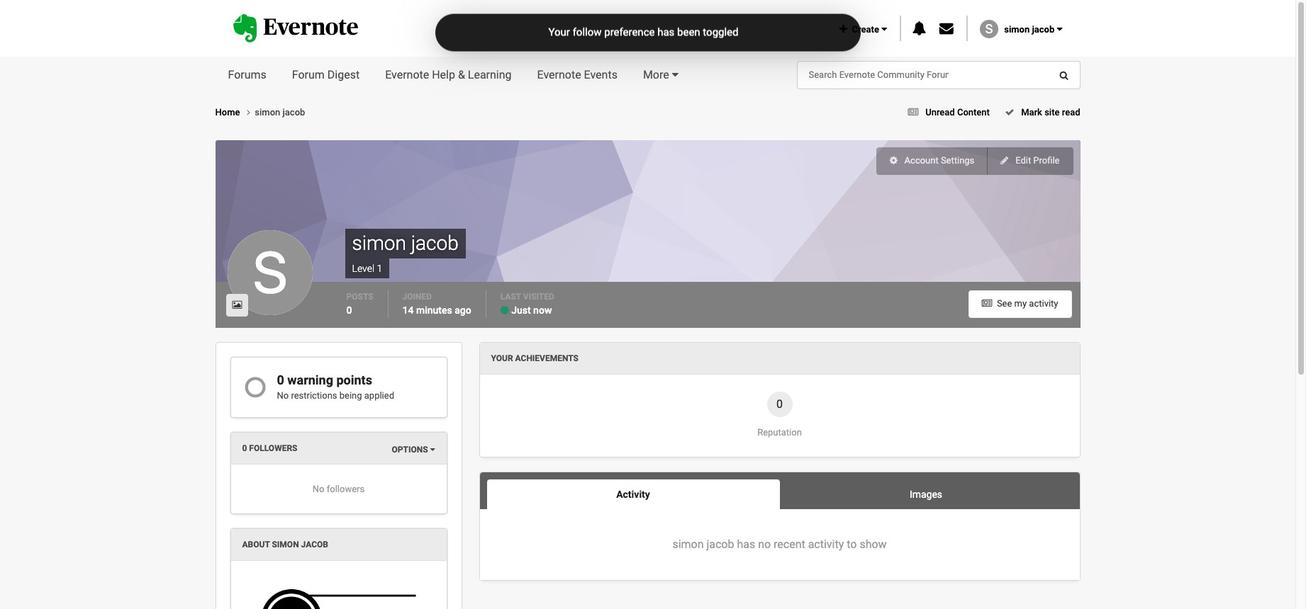 Task type: vqa. For each thing, say whether or not it's contained in the screenshot.
Help
yes



Task type: locate. For each thing, give the bounding box(es) containing it.
home
[[215, 107, 242, 118]]

evernote help & learning link
[[372, 57, 524, 94]]

evernote for evernote help & learning
[[385, 68, 429, 82]]

pencil image
[[1001, 156, 1009, 165]]

tab list containing activity
[[487, 480, 1073, 510]]

show
[[860, 538, 887, 552]]

applied
[[364, 391, 394, 402]]

1 vertical spatial activity
[[808, 538, 844, 552]]

images
[[910, 489, 943, 501]]

account
[[905, 156, 939, 166]]

options
[[392, 445, 430, 455]]

activity right my on the right of page
[[1029, 299, 1058, 309]]

0 horizontal spatial caret down image
[[672, 69, 679, 80]]

0
[[346, 305, 352, 317], [277, 373, 284, 388], [777, 398, 783, 412], [242, 444, 247, 454]]

0 for 0 warning points no restrictions being applied
[[277, 373, 284, 388]]

0 vertical spatial your
[[549, 26, 570, 39]]

forums
[[228, 68, 267, 82]]

edit profile link
[[987, 148, 1073, 175]]

0 vertical spatial no
[[277, 391, 289, 402]]

simon jacob right simon jacob image
[[1004, 24, 1057, 35]]

newspaper o image
[[982, 299, 992, 309]]

simon jacob is online now image
[[500, 306, 509, 316]]

posts
[[346, 292, 373, 302]]

evernote events
[[537, 68, 618, 82]]

follow
[[573, 26, 602, 39]]

edit profile
[[1011, 156, 1060, 166]]

content
[[957, 107, 990, 118]]

1 horizontal spatial evernote
[[537, 68, 581, 82]]

edit
[[1016, 156, 1031, 166]]

learning
[[468, 68, 512, 82]]

check image
[[1005, 108, 1014, 117]]

caret down image
[[882, 24, 887, 34], [672, 69, 679, 80]]

0 left the warning
[[277, 373, 284, 388]]

being
[[340, 391, 362, 402]]

1 horizontal spatial has
[[737, 538, 755, 552]]

forum digest link
[[279, 57, 372, 94]]

1 horizontal spatial caret down image
[[1057, 24, 1063, 34]]

0 up reputation
[[777, 398, 783, 412]]

simon jacob link right simon jacob image
[[1004, 24, 1063, 35]]

mark
[[1021, 107, 1042, 118]]

see my activity link
[[968, 291, 1072, 318]]

1 vertical spatial simon jacob
[[255, 107, 305, 118]]

evernote
[[385, 68, 429, 82], [537, 68, 581, 82]]

simon jacob up 1 at the left top of the page
[[352, 232, 459, 256]]

has left the been
[[658, 26, 675, 39]]

1 horizontal spatial activity
[[1029, 299, 1058, 309]]

last
[[500, 292, 521, 302]]

about
[[242, 541, 270, 551]]

notifications image
[[912, 21, 927, 36]]

simon jacob image
[[980, 20, 999, 38]]

home link
[[215, 106, 255, 119]]

0 horizontal spatial caret down image
[[430, 446, 435, 454]]

joined 14 minutes ago
[[403, 292, 471, 317]]

posts 0
[[346, 292, 373, 317]]

profile photo image
[[232, 301, 242, 310]]

reputation
[[758, 428, 802, 438]]

last visited
[[500, 292, 554, 302]]

create link
[[840, 24, 887, 35]]

jacob down forum
[[283, 107, 305, 118]]

has left "no"
[[737, 538, 755, 552]]

1 vertical spatial caret down image
[[430, 446, 435, 454]]

your for your achievements
[[491, 354, 513, 364]]

your achievements
[[491, 354, 579, 364]]

1
[[377, 263, 382, 275]]

1 horizontal spatial simon jacob
[[352, 232, 459, 256]]

read
[[1062, 107, 1080, 118]]

no
[[758, 538, 771, 552]]

no inside 0 warning points no restrictions being applied
[[277, 391, 289, 402]]

simon jacob link
[[1004, 24, 1063, 35], [255, 107, 305, 118]]

simon
[[1004, 24, 1030, 35], [255, 107, 280, 118], [352, 232, 406, 256], [673, 538, 704, 552], [272, 541, 299, 551]]

has
[[658, 26, 675, 39], [737, 538, 755, 552]]

caret down image for simon jacob
[[1057, 24, 1063, 34]]

caret down image left 'notifications' icon
[[882, 24, 887, 34]]

0 horizontal spatial no
[[277, 391, 289, 402]]

&
[[458, 68, 465, 82]]

followers
[[327, 484, 365, 495]]

2 evernote from the left
[[537, 68, 581, 82]]

cog image
[[890, 156, 898, 165]]

0 for 0
[[777, 398, 783, 412]]

options link
[[392, 445, 435, 457]]

evernote left help
[[385, 68, 429, 82]]

ago
[[455, 305, 471, 317]]

images link
[[780, 480, 1073, 510]]

1 horizontal spatial caret down image
[[882, 24, 887, 34]]

your left follow
[[549, 26, 570, 39]]

14
[[403, 305, 414, 317]]

tab list
[[487, 480, 1073, 510]]

1 vertical spatial your
[[491, 354, 513, 364]]

simon jacob link right angle right image
[[255, 107, 305, 118]]

1 vertical spatial caret down image
[[672, 69, 679, 80]]

evernote user forum image
[[233, 14, 358, 42]]

0 followers
[[242, 444, 297, 454]]

0 vertical spatial has
[[658, 26, 675, 39]]

recent
[[774, 538, 805, 552]]

0 horizontal spatial evernote
[[385, 68, 429, 82]]

caret down image right more
[[672, 69, 679, 80]]

caret down image
[[1057, 24, 1063, 34], [430, 446, 435, 454]]

2 horizontal spatial simon jacob
[[1004, 24, 1057, 35]]

0 horizontal spatial your
[[491, 354, 513, 364]]

messages image
[[939, 21, 954, 36]]

0 left followers
[[242, 444, 247, 454]]

1 vertical spatial simon jacob link
[[255, 107, 305, 118]]

create
[[847, 24, 882, 35]]

evernote left the 'events'
[[537, 68, 581, 82]]

no
[[277, 391, 289, 402], [313, 484, 324, 495]]

simon jacob right angle right image
[[255, 107, 305, 118]]

0 inside 0 warning points no restrictions being applied
[[277, 373, 284, 388]]

0 horizontal spatial simon jacob link
[[255, 107, 305, 118]]

0 down posts
[[346, 305, 352, 317]]

plus image
[[840, 24, 847, 34]]

restrictions
[[291, 391, 337, 402]]

newspaper o image
[[908, 108, 919, 117]]

minutes
[[416, 305, 452, 317]]

mark site read link
[[1001, 107, 1080, 118]]

your follow preference has been toggled
[[549, 26, 739, 39]]

caret down image inside the options link
[[430, 446, 435, 454]]

your left achievements
[[491, 354, 513, 364]]

0 horizontal spatial has
[[658, 26, 675, 39]]

activity left the to
[[808, 538, 844, 552]]

0 vertical spatial caret down image
[[1057, 24, 1063, 34]]

0 vertical spatial caret down image
[[882, 24, 887, 34]]

toggled
[[703, 26, 739, 39]]

1 evernote from the left
[[385, 68, 429, 82]]

1 horizontal spatial no
[[313, 484, 324, 495]]

no left followers
[[313, 484, 324, 495]]

your
[[549, 26, 570, 39], [491, 354, 513, 364]]

jacob
[[1032, 24, 1055, 35], [283, 107, 305, 118], [411, 232, 459, 256], [707, 538, 734, 552], [301, 541, 328, 551]]

0 inside posts 0
[[346, 305, 352, 317]]

simon jacob
[[1004, 24, 1057, 35], [255, 107, 305, 118], [352, 232, 459, 256]]

0 horizontal spatial simon jacob
[[255, 107, 305, 118]]

1 horizontal spatial your
[[549, 26, 570, 39]]

your for your follow preference has been toggled
[[549, 26, 570, 39]]

0 vertical spatial simon jacob link
[[1004, 24, 1063, 35]]

no left restrictions
[[277, 391, 289, 402]]

activity
[[1029, 299, 1058, 309], [808, 538, 844, 552]]

jacob up joined
[[411, 232, 459, 256]]



Task type: describe. For each thing, give the bounding box(es) containing it.
visited
[[523, 292, 554, 302]]

level 1
[[352, 263, 382, 275]]

no followers
[[313, 484, 365, 495]]

account settings link
[[876, 148, 988, 175]]

caret down image inside create link
[[882, 24, 887, 34]]

site
[[1045, 107, 1060, 118]]

activity link
[[487, 480, 780, 510]]

to
[[847, 538, 857, 552]]

2 vertical spatial simon jacob
[[352, 232, 459, 256]]

just
[[511, 305, 531, 317]]

joined
[[403, 292, 432, 302]]

evernote events link
[[524, 57, 630, 94]]

Search search field
[[797, 62, 963, 89]]

0 horizontal spatial activity
[[808, 538, 844, 552]]

achievements
[[515, 354, 579, 364]]

settings
[[941, 156, 975, 166]]

about simon jacob
[[242, 541, 328, 551]]

evernote for evernote events
[[537, 68, 581, 82]]

forums link
[[215, 57, 279, 94]]

warning
[[287, 373, 333, 388]]

help
[[432, 68, 455, 82]]

more link
[[630, 57, 691, 94]]

angle right image
[[247, 108, 250, 117]]

evernote help & learning
[[385, 68, 512, 82]]

caret down image inside the more link
[[672, 69, 679, 80]]

jacob right simon jacob image
[[1032, 24, 1055, 35]]

forum
[[292, 68, 325, 82]]

my
[[1015, 299, 1027, 309]]

events
[[584, 68, 618, 82]]

profile
[[1034, 156, 1060, 166]]

1 vertical spatial no
[[313, 484, 324, 495]]

points
[[336, 373, 372, 388]]

0 for 0 followers
[[242, 444, 247, 454]]

account settings
[[900, 156, 975, 166]]

see
[[997, 299, 1012, 309]]

digest
[[328, 68, 360, 82]]

mark site read
[[1019, 107, 1080, 118]]

unread content
[[926, 107, 990, 118]]

jacob left "no"
[[707, 538, 734, 552]]

followers
[[249, 444, 297, 454]]

just now
[[511, 305, 552, 317]]

0 vertical spatial simon jacob
[[1004, 24, 1057, 35]]

unread
[[926, 107, 955, 118]]

1 vertical spatial has
[[737, 538, 755, 552]]

been
[[677, 26, 700, 39]]

0 warning points no restrictions being applied
[[277, 373, 394, 402]]

unread content link
[[904, 107, 990, 118]]

forum digest
[[292, 68, 360, 82]]

search image
[[1060, 71, 1068, 80]]

level
[[352, 263, 374, 275]]

0 vertical spatial activity
[[1029, 299, 1058, 309]]

see my activity
[[995, 299, 1058, 309]]

simon jacob has no recent activity to show
[[673, 538, 887, 552]]

caret down image for options
[[430, 446, 435, 454]]

preference
[[604, 26, 655, 39]]

1 horizontal spatial simon jacob link
[[1004, 24, 1063, 35]]

jacob right about
[[301, 541, 328, 551]]

activity
[[616, 489, 650, 501]]

more
[[643, 68, 669, 82]]

now
[[533, 305, 552, 317]]



